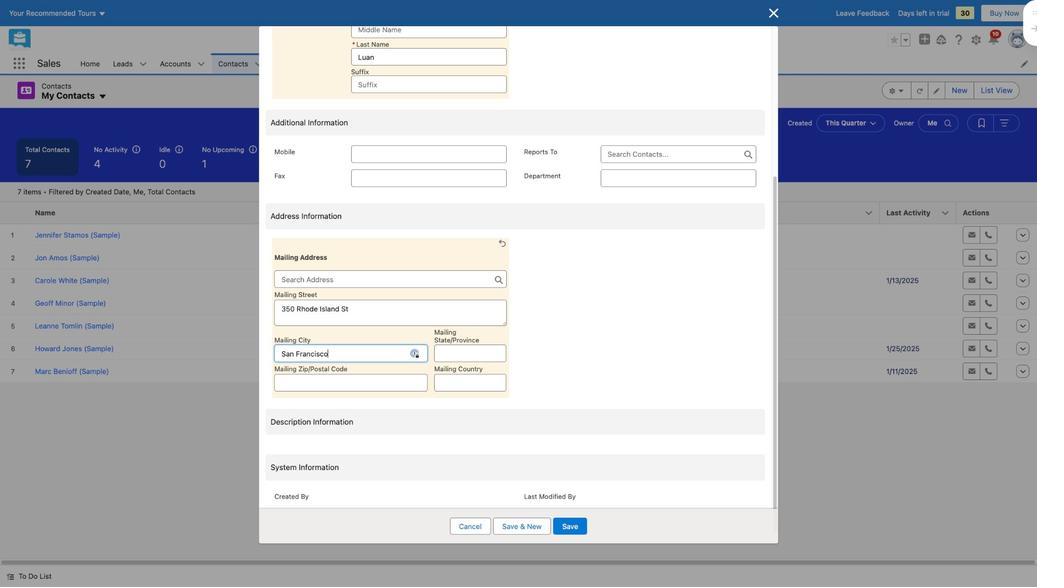 Task type: locate. For each thing, give the bounding box(es) containing it.
name column header
[[28, 202, 350, 224]]

None text field
[[351, 169, 507, 187], [434, 345, 507, 362], [351, 169, 507, 187], [434, 345, 507, 362]]

Search Address text field
[[275, 271, 507, 288]]

list
[[74, 53, 1037, 74]]

2 cell from the top
[[880, 246, 956, 269]]

None text field
[[351, 145, 507, 163], [601, 169, 756, 187], [275, 300, 507, 326], [275, 345, 428, 362], [275, 374, 428, 391], [434, 374, 507, 391], [351, 145, 507, 163], [601, 169, 756, 187], [275, 300, 507, 326], [275, 345, 428, 362], [275, 374, 428, 391], [434, 374, 507, 391]]

list item
[[272, 0, 509, 99], [107, 53, 154, 74], [154, 53, 212, 74], [212, 53, 269, 74], [342, 53, 399, 74], [444, 53, 511, 74], [511, 53, 564, 74], [272, 238, 509, 398]]

2 vertical spatial group
[[968, 114, 1020, 132]]

grid
[[0, 202, 1037, 383]]

important column header
[[350, 202, 374, 224]]

account name column header
[[607, 202, 880, 224]]

last activity column header
[[880, 202, 956, 224]]

contact view settings image
[[882, 82, 912, 99]]

group
[[888, 33, 911, 46], [882, 82, 1020, 99], [968, 114, 1020, 132]]

cell
[[880, 224, 956, 246], [880, 246, 956, 269], [880, 315, 956, 337]]

Suffix text field
[[351, 76, 507, 93]]

action column header
[[1011, 202, 1037, 224]]

status
[[17, 188, 195, 196]]



Task type: vqa. For each thing, say whether or not it's contained in the screenshot.
Edit Title icon
no



Task type: describe. For each thing, give the bounding box(es) containing it.
text default image
[[7, 573, 14, 580]]

Last Name text field
[[351, 48, 507, 66]]

1 vertical spatial group
[[882, 82, 1020, 99]]

3 cell from the top
[[880, 315, 956, 337]]

1 cell from the top
[[880, 224, 956, 246]]

title column header
[[374, 202, 607, 224]]

inverse image
[[767, 7, 780, 20]]

Search Contacts... text field
[[601, 145, 756, 163]]

row number column header
[[0, 202, 28, 224]]

0 vertical spatial group
[[888, 33, 911, 46]]

key performance indicators group
[[0, 139, 1037, 182]]

actions column header
[[956, 202, 1011, 224]]

Middle Name text field
[[351, 21, 507, 38]]



